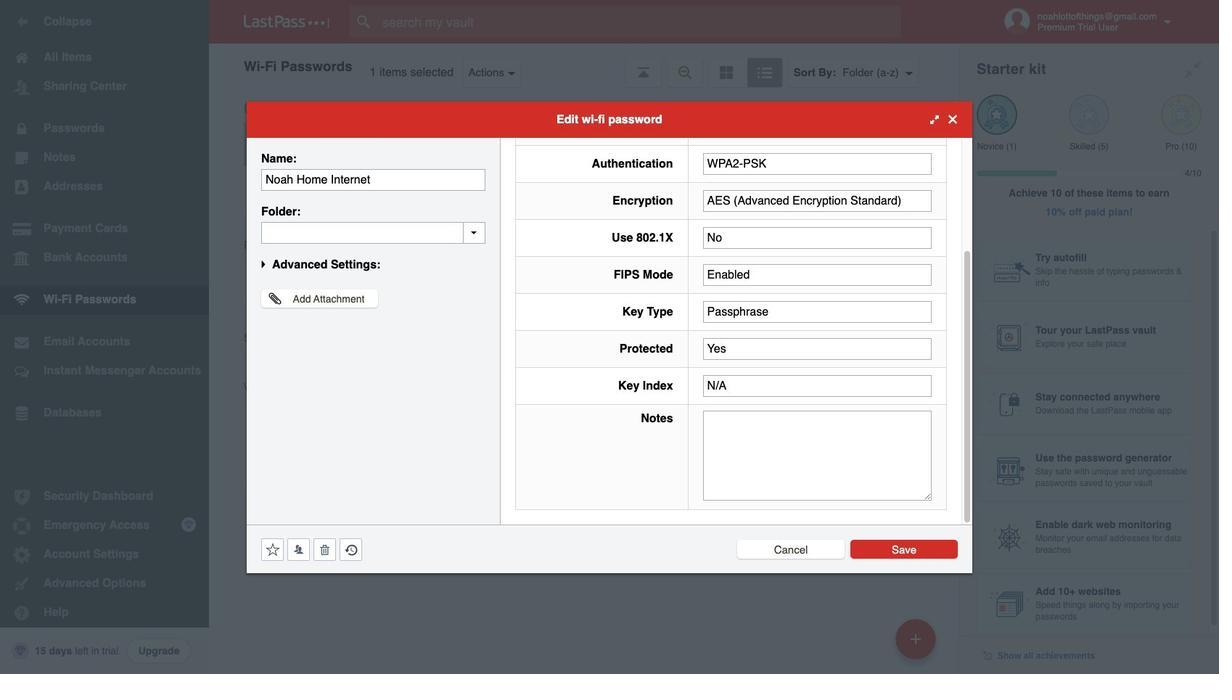 Task type: locate. For each thing, give the bounding box(es) containing it.
dialog
[[247, 0, 973, 573]]

None text field
[[261, 169, 486, 191], [261, 222, 486, 244], [703, 264, 932, 286], [703, 301, 932, 323], [703, 338, 932, 360], [703, 410, 932, 500], [261, 169, 486, 191], [261, 222, 486, 244], [703, 264, 932, 286], [703, 301, 932, 323], [703, 338, 932, 360], [703, 410, 932, 500]]

None text field
[[703, 153, 932, 175], [703, 190, 932, 212], [703, 227, 932, 249], [703, 375, 932, 397], [703, 153, 932, 175], [703, 190, 932, 212], [703, 227, 932, 249], [703, 375, 932, 397]]

search my vault text field
[[350, 6, 930, 38]]

main navigation navigation
[[0, 0, 209, 674]]



Task type: vqa. For each thing, say whether or not it's contained in the screenshot.
the new item element
no



Task type: describe. For each thing, give the bounding box(es) containing it.
lastpass image
[[244, 15, 330, 28]]

Search search field
[[350, 6, 930, 38]]

new item navigation
[[891, 615, 945, 674]]

new item image
[[911, 634, 921, 644]]

vault options navigation
[[209, 44, 960, 87]]



